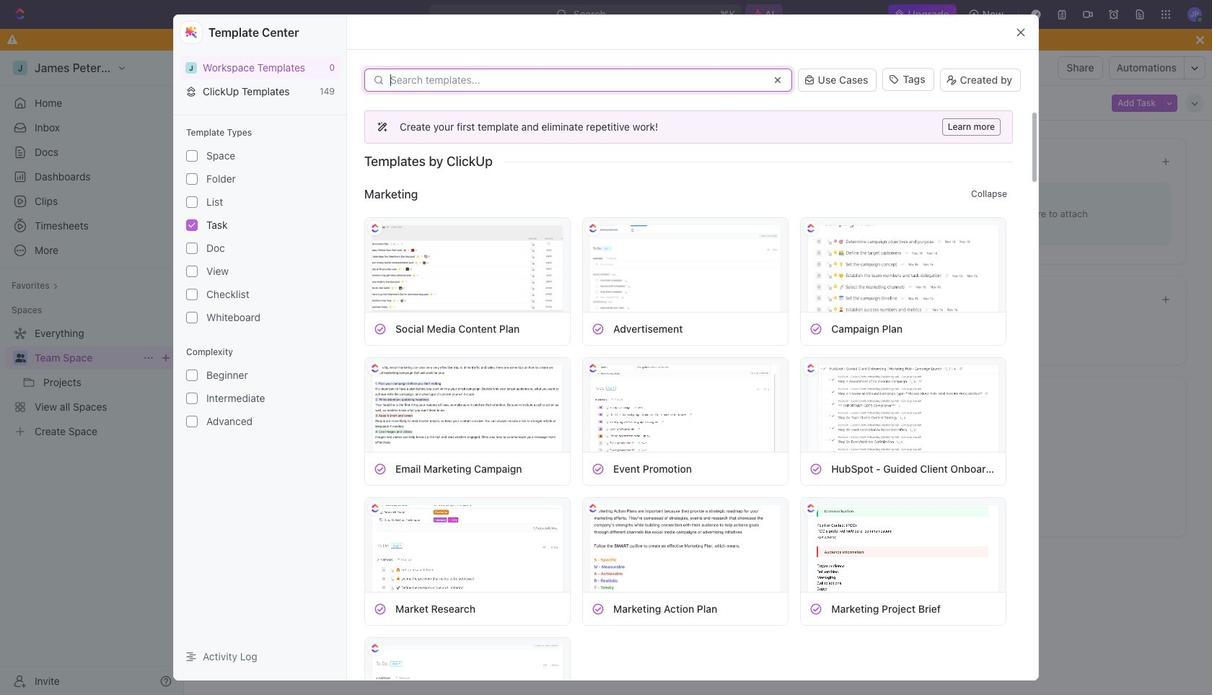 Task type: describe. For each thing, give the bounding box(es) containing it.
tree inside sidebar navigation
[[6, 322, 178, 443]]

no most used docs image
[[666, 171, 723, 228]]

sidebar navigation
[[0, 51, 184, 695]]

1 horizontal spatial user group image
[[198, 64, 207, 71]]



Task type: vqa. For each thing, say whether or not it's contained in the screenshot.
Search templates... text field
yes



Task type: locate. For each thing, give the bounding box(es) containing it.
tree
[[6, 322, 178, 443]]

task template image
[[374, 322, 387, 335], [374, 462, 387, 475], [592, 462, 605, 475], [374, 602, 387, 615], [592, 602, 605, 615]]

0 vertical spatial user group image
[[198, 64, 207, 71]]

None checkbox
[[186, 289, 198, 300]]

task template element
[[374, 322, 387, 335], [592, 322, 605, 335], [810, 322, 823, 335], [374, 462, 387, 475], [592, 462, 605, 475], [810, 462, 823, 475], [374, 602, 387, 615], [592, 602, 605, 615], [810, 602, 823, 615]]

user group image
[[198, 64, 207, 71], [15, 354, 26, 362]]

1 vertical spatial user group image
[[15, 354, 26, 362]]

james peterson's workspace, , element
[[186, 62, 197, 73]]

None checkbox
[[186, 150, 198, 162], [186, 173, 198, 185], [186, 196, 198, 208], [186, 219, 198, 231], [186, 243, 198, 254], [186, 266, 198, 277], [186, 312, 198, 323], [186, 370, 198, 381], [186, 393, 198, 404], [186, 416, 198, 427], [186, 150, 198, 162], [186, 173, 198, 185], [186, 196, 198, 208], [186, 219, 198, 231], [186, 243, 198, 254], [186, 266, 198, 277], [186, 312, 198, 323], [186, 370, 198, 381], [186, 393, 198, 404], [186, 416, 198, 427]]

task template image
[[592, 322, 605, 335], [810, 322, 823, 335], [810, 462, 823, 475], [810, 602, 823, 615]]

user group image inside sidebar navigation
[[15, 354, 26, 362]]

Search templates... text field
[[391, 74, 764, 86]]

0 horizontal spatial user group image
[[15, 354, 26, 362]]

no lists icon. image
[[666, 412, 723, 470]]



